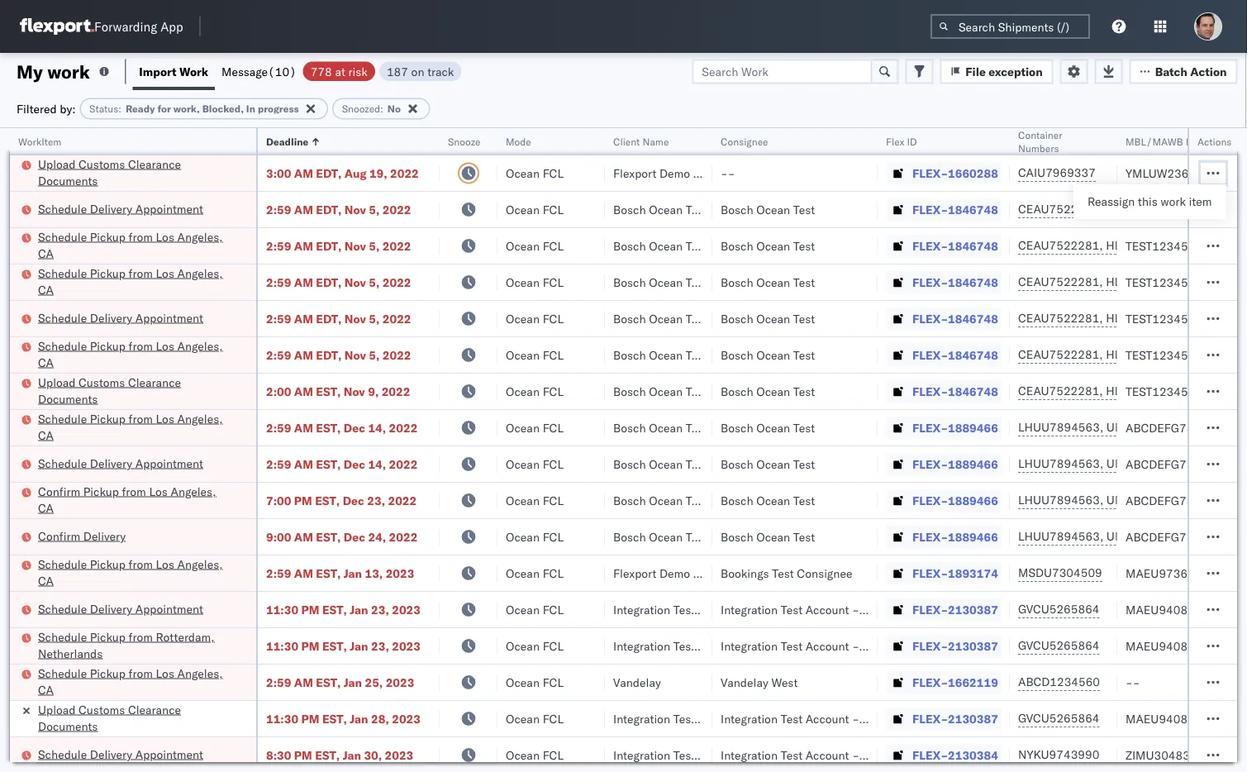 Task type: locate. For each thing, give the bounding box(es) containing it.
1 karl from the top
[[863, 602, 884, 617]]

upload customs clearance documents button for 2:00 am est, nov 9, 2022
[[38, 374, 235, 409]]

1 vertical spatial upload customs clearance documents
[[38, 375, 181, 406]]

los
[[156, 230, 174, 244], [156, 266, 174, 280], [156, 339, 174, 353], [156, 411, 174, 426], [149, 484, 168, 499], [156, 557, 174, 571], [156, 666, 174, 681]]

dec down 2:00 am est, nov 9, 2022 in the left of the page
[[344, 421, 366, 435]]

2 hlxu6269489, from the top
[[1107, 238, 1191, 253]]

appointment for 11:30 pm est, jan 23, 2023
[[135, 602, 203, 616]]

1 vertical spatial 2:59 am est, dec 14, 2022
[[266, 457, 418, 471]]

hlxu8034 for schedule pickup from los angeles, ca link associated with 6th schedule pickup from los angeles, ca button from the bottom
[[1194, 238, 1248, 253]]

resize handle column header for client name
[[693, 128, 713, 772]]

1 upload customs clearance documents button from the top
[[38, 156, 235, 191]]

est, down 11:30 pm est, jan 28, 2023
[[315, 748, 340, 763]]

1 vertical spatial 14,
[[368, 457, 386, 471]]

1 vertical spatial gvcu5265864
[[1019, 638, 1100, 653]]

est, left 9, at left
[[316, 384, 341, 399]]

vandelay for vandelay west
[[721, 675, 769, 690]]

0 vertical spatial flexport demo consignee
[[614, 166, 749, 180]]

3 ca from the top
[[38, 355, 54, 370]]

2 abcdefg78456546 from the top
[[1126, 457, 1238, 471]]

1 1889466 from the top
[[949, 421, 999, 435]]

14, down 9, at left
[[368, 421, 386, 435]]

2 vertical spatial maeu9408431
[[1126, 712, 1210, 726]]

documents
[[38, 173, 98, 188], [38, 392, 98, 406], [38, 719, 98, 734]]

5 ceau7522281, hlxu6269489, hlxu8034 from the top
[[1019, 347, 1248, 362]]

lhuu7894563,
[[1019, 420, 1104, 435], [1019, 457, 1104, 471], [1019, 493, 1104, 507], [1019, 529, 1104, 544]]

pm up 8:30 pm est, jan 30, 2023
[[301, 712, 320, 726]]

4 1889466 from the top
[[949, 530, 999, 544]]

0 vertical spatial 2130387
[[949, 602, 999, 617]]

ceau7522281, for schedule pickup from los angeles, ca link associated with 6th schedule pickup from los angeles, ca button from the bottom
[[1019, 238, 1104, 253]]

5 1846748 from the top
[[949, 348, 999, 362]]

1 vertical spatial --
[[1126, 675, 1141, 690]]

23, up 25,
[[371, 639, 389, 653]]

confirm pickup from los angeles, ca
[[38, 484, 216, 515]]

est, down 2:59 am est, jan 13, 2023
[[322, 602, 347, 617]]

jan left 30,
[[343, 748, 361, 763]]

2 hlxu8034 from the top
[[1194, 238, 1248, 253]]

0 vertical spatial 23,
[[367, 493, 385, 508]]

ceau7522281, hlxu6269489, hlxu8034
[[1019, 202, 1248, 216], [1019, 238, 1248, 253], [1019, 275, 1248, 289], [1019, 311, 1248, 325], [1019, 347, 1248, 362], [1019, 384, 1248, 398]]

flex-1893174
[[913, 566, 999, 581]]

los for sixth schedule pickup from los angeles, ca button from the top of the page
[[156, 666, 174, 681]]

2 vertical spatial customs
[[79, 703, 125, 717]]

consignee inside button
[[721, 135, 769, 148]]

2 vertical spatial gvcu5265864
[[1019, 711, 1100, 726]]

ocean fcl
[[506, 166, 564, 180], [506, 202, 564, 217], [506, 239, 564, 253], [506, 275, 564, 289], [506, 311, 564, 326], [506, 348, 564, 362], [506, 384, 564, 399], [506, 421, 564, 435], [506, 457, 564, 471], [506, 493, 564, 508], [506, 530, 564, 544], [506, 566, 564, 581], [506, 602, 564, 617], [506, 639, 564, 653], [506, 675, 564, 690], [506, 712, 564, 726], [506, 748, 564, 763]]

1 vertical spatial flexport demo consignee
[[614, 566, 749, 581]]

schedule delivery appointment button
[[38, 201, 203, 219], [38, 310, 203, 328], [38, 455, 203, 473], [38, 601, 203, 619], [38, 746, 203, 765]]

0 vertical spatial flex-2130387
[[913, 602, 999, 617]]

pickup inside "confirm pickup from los angeles, ca"
[[83, 484, 119, 499]]

gvcu5265864 up nyku9743990
[[1019, 711, 1100, 726]]

0 vertical spatial flexport
[[614, 166, 657, 180]]

karl for schedule pickup from rotterdam, netherlands 'button'
[[863, 639, 884, 653]]

lagerfeld down flex-1893174
[[887, 602, 936, 617]]

7 resize handle column header from the left
[[991, 128, 1011, 772]]

flexport
[[614, 166, 657, 180], [614, 566, 657, 581]]

los for 6th schedule pickup from los angeles, ca button from the bottom
[[156, 230, 174, 244]]

flex-1889466 for confirm pickup from los angeles, ca
[[913, 493, 999, 508]]

flex-2130384 button
[[887, 744, 1002, 767], [887, 744, 1002, 767]]

west
[[772, 675, 798, 690]]

am for schedule pickup from los angeles, ca link associated with 6th schedule pickup from los angeles, ca button from the bottom
[[294, 239, 313, 253]]

1 ceau7522281, hlxu6269489, hlxu8034 from the top
[[1019, 202, 1248, 216]]

from inside "confirm pickup from los angeles, ca"
[[122, 484, 146, 499]]

2 vertical spatial 23,
[[371, 639, 389, 653]]

4 ca from the top
[[38, 428, 54, 442]]

8 ocean fcl from the top
[[506, 421, 564, 435]]

10 schedule from the top
[[38, 630, 87, 644]]

11:30 down 2:59 am est, jan 13, 2023
[[266, 602, 299, 617]]

5 flex- from the top
[[913, 311, 949, 326]]

ocean fcl for 3:00 am edt, aug 19, 2022's upload customs clearance documents link
[[506, 166, 564, 180]]

0 horizontal spatial :
[[118, 103, 122, 115]]

rotterdam,
[[156, 630, 215, 644]]

5 schedule delivery appointment from the top
[[38, 747, 203, 762]]

container
[[1019, 129, 1063, 141]]

jan up 25,
[[350, 639, 369, 653]]

ceau7522281, for schedule pickup from los angeles, ca link associated with fourth schedule pickup from los angeles, ca button from the bottom of the page
[[1019, 347, 1104, 362]]

0 horizontal spatial vandelay
[[614, 675, 661, 690]]

1 vertical spatial documents
[[38, 392, 98, 406]]

23, down 13,
[[371, 602, 389, 617]]

1 11:30 pm est, jan 23, 2023 from the top
[[266, 602, 421, 617]]

confirm for confirm pickup from los angeles, ca
[[38, 484, 80, 499]]

1 vertical spatial confirm
[[38, 529, 80, 543]]

upload customs clearance documents button
[[38, 156, 235, 191], [38, 374, 235, 409]]

jan down 13,
[[350, 602, 369, 617]]

2 resize handle column header from the left
[[420, 128, 440, 772]]

bosch ocean test
[[614, 202, 708, 217], [721, 202, 816, 217], [614, 239, 708, 253], [721, 239, 816, 253], [614, 275, 708, 289], [721, 275, 816, 289], [614, 311, 708, 326], [721, 311, 816, 326], [614, 348, 708, 362], [721, 348, 816, 362], [614, 384, 708, 399], [721, 384, 816, 399], [614, 421, 708, 435], [721, 421, 816, 435], [614, 457, 708, 471], [721, 457, 816, 471], [614, 493, 708, 508], [721, 493, 816, 508], [614, 530, 708, 544], [721, 530, 816, 544]]

2:59 am est, dec 14, 2022 up 7:00 pm est, dec 23, 2022
[[266, 457, 418, 471]]

delivery
[[90, 201, 132, 216], [90, 311, 132, 325], [90, 456, 132, 471], [83, 529, 126, 543], [90, 602, 132, 616], [90, 747, 132, 762]]

lagerfeld left 2130384
[[887, 748, 936, 763]]

2 karl from the top
[[863, 639, 884, 653]]

lagerfeld
[[887, 602, 936, 617], [887, 639, 936, 653], [887, 712, 936, 726], [887, 748, 936, 763]]

1 vertical spatial flexport
[[614, 566, 657, 581]]

7 ca from the top
[[38, 683, 54, 697]]

9 fcl from the top
[[543, 457, 564, 471]]

numbers up the 'ymluw236679313'
[[1187, 135, 1228, 148]]

0 horizontal spatial work
[[47, 60, 90, 83]]

schedule for 6th schedule pickup from los angeles, ca button from the bottom
[[38, 230, 87, 244]]

upload customs clearance documents button for 3:00 am edt, aug 19, 2022
[[38, 156, 235, 191]]

schedule delivery appointment
[[38, 201, 203, 216], [38, 311, 203, 325], [38, 456, 203, 471], [38, 602, 203, 616], [38, 747, 203, 762]]

appointment for 8:30 pm est, jan 30, 2023
[[135, 747, 203, 762]]

1846748
[[949, 202, 999, 217], [949, 239, 999, 253], [949, 275, 999, 289], [949, 311, 999, 326], [949, 348, 999, 362], [949, 384, 999, 399]]

schedule for schedule pickup from rotterdam, netherlands 'button'
[[38, 630, 87, 644]]

0 vertical spatial demo
[[660, 166, 691, 180]]

lhuu7894563, uetu5238478
[[1019, 420, 1188, 435], [1019, 457, 1188, 471], [1019, 493, 1188, 507], [1019, 529, 1188, 544]]

appointment for 2:59 am est, dec 14, 2022
[[135, 456, 203, 471]]

2023 right 28,
[[392, 712, 421, 726]]

1 vertical spatial upload customs clearance documents link
[[38, 374, 235, 407]]

2:59 am est, dec 14, 2022
[[266, 421, 418, 435], [266, 457, 418, 471]]

upload customs clearance documents link
[[38, 156, 235, 189], [38, 374, 235, 407], [38, 702, 235, 735]]

jan for sixth schedule pickup from los angeles, ca button from the top of the page's schedule pickup from los angeles, ca link
[[344, 675, 362, 690]]

11:30 pm est, jan 23, 2023 down 2:59 am est, jan 13, 2023
[[266, 602, 421, 617]]

demo
[[660, 166, 691, 180], [660, 566, 691, 581]]

account
[[806, 602, 850, 617], [806, 639, 850, 653], [806, 712, 850, 726], [806, 748, 850, 763]]

6 schedule pickup from los angeles, ca link from the top
[[38, 665, 235, 698]]

item
[[1190, 194, 1213, 209]]

1 horizontal spatial vandelay
[[721, 675, 769, 690]]

flex-1889466 for schedule delivery appointment
[[913, 457, 999, 471]]

1 vertical spatial demo
[[660, 566, 691, 581]]

9 flex- from the top
[[913, 457, 949, 471]]

2 flex-1846748 from the top
[[913, 239, 999, 253]]

2 documents from the top
[[38, 392, 98, 406]]

schedule for 3rd schedule pickup from los angeles, ca button from the bottom of the page
[[38, 411, 87, 426]]

schedule pickup from rotterdam, netherlands
[[38, 630, 215, 661]]

est, up 11:30 pm est, jan 28, 2023
[[316, 675, 341, 690]]

7 schedule from the top
[[38, 456, 87, 471]]

3 documents from the top
[[38, 719, 98, 734]]

jan left 13,
[[344, 566, 362, 581]]

ocean fcl for 3rd schedule pickup from los angeles, ca button from the bottom of the page schedule pickup from los angeles, ca link
[[506, 421, 564, 435]]

2:59 am est, dec 14, 2022 down 2:00 am est, nov 9, 2022 in the left of the page
[[266, 421, 418, 435]]

15 flex- from the top
[[913, 675, 949, 690]]

confirm up 'confirm delivery'
[[38, 484, 80, 499]]

2 vertical spatial upload
[[38, 703, 76, 717]]

hlxu6269489,
[[1107, 202, 1191, 216], [1107, 238, 1191, 253], [1107, 275, 1191, 289], [1107, 311, 1191, 325], [1107, 347, 1191, 362], [1107, 384, 1191, 398]]

11:30 up 8:30
[[266, 712, 299, 726]]

1 vertical spatial customs
[[79, 375, 125, 390]]

consignee
[[721, 135, 769, 148], [694, 166, 749, 180], [694, 566, 749, 581], [798, 566, 853, 581]]

2 vertical spatial 2130387
[[949, 712, 999, 726]]

documents for 3:00
[[38, 173, 98, 188]]

flex-1846748
[[913, 202, 999, 217], [913, 239, 999, 253], [913, 275, 999, 289], [913, 311, 999, 326], [913, 348, 999, 362], [913, 384, 999, 399]]

schedule pickup from los angeles, ca
[[38, 230, 223, 261], [38, 266, 223, 297], [38, 339, 223, 370], [38, 411, 223, 442], [38, 557, 223, 588], [38, 666, 223, 697]]

3 ceau7522281, from the top
[[1019, 275, 1104, 289]]

confirm
[[38, 484, 80, 499], [38, 529, 80, 543]]

pickup for fourth schedule pickup from los angeles, ca button from the bottom of the page
[[90, 339, 126, 353]]

1 schedule from the top
[[38, 201, 87, 216]]

lagerfeld up the flex-1662119
[[887, 639, 936, 653]]

5 schedule delivery appointment button from the top
[[38, 746, 203, 765]]

5 edt, from the top
[[316, 311, 342, 326]]

2 vertical spatial upload customs clearance documents link
[[38, 702, 235, 735]]

12 fcl from the top
[[543, 566, 564, 581]]

ocean fcl for schedule delivery appointment link associated with 8:30
[[506, 748, 564, 763]]

4 schedule pickup from los angeles, ca from the top
[[38, 411, 223, 442]]

confirm inside "confirm pickup from los angeles, ca"
[[38, 484, 80, 499]]

0 vertical spatial 2:59 am est, dec 14, 2022
[[266, 421, 418, 435]]

confirm for confirm delivery
[[38, 529, 80, 543]]

numbers inside container numbers
[[1019, 142, 1060, 154]]

caiu7969337
[[1019, 165, 1097, 180]]

1 horizontal spatial numbers
[[1187, 135, 1228, 148]]

7 ocean fcl from the top
[[506, 384, 564, 399]]

import work button
[[133, 53, 215, 90]]

0 vertical spatial 11:30
[[266, 602, 299, 617]]

2023 up 2:59 am est, jan 25, 2023
[[392, 639, 421, 653]]

demo down name
[[660, 166, 691, 180]]

23,
[[367, 493, 385, 508], [371, 602, 389, 617], [371, 639, 389, 653]]

0 vertical spatial upload customs clearance documents button
[[38, 156, 235, 191]]

1 vertical spatial upload customs clearance documents button
[[38, 374, 235, 409]]

clearance for 3:00 am edt, aug 19, 2022
[[128, 157, 181, 171]]

4 account from the top
[[806, 748, 850, 763]]

6 schedule from the top
[[38, 411, 87, 426]]

0 vertical spatial customs
[[79, 157, 125, 171]]

gvcu5265864 down the msdu7304509
[[1019, 602, 1100, 617]]

13 ocean fcl from the top
[[506, 602, 564, 617]]

flex-2130387 up flex-2130384
[[913, 712, 999, 726]]

pm right 7:00
[[294, 493, 312, 508]]

pm up 2:59 am est, jan 25, 2023
[[301, 639, 320, 653]]

3 uetu5238478 from the top
[[1107, 493, 1188, 507]]

maeu9408431
[[1126, 602, 1210, 617], [1126, 639, 1210, 653], [1126, 712, 1210, 726]]

3 schedule delivery appointment button from the top
[[38, 455, 203, 473]]

resize handle column header for consignee
[[858, 128, 878, 772]]

2 vertical spatial flex-2130387
[[913, 712, 999, 726]]

ca inside "confirm pickup from los angeles, ca"
[[38, 501, 54, 515]]

2:59 am est, dec 14, 2022 for schedule pickup from los angeles, ca
[[266, 421, 418, 435]]

2130387 down 1893174
[[949, 602, 999, 617]]

1 vertical spatial 11:30
[[266, 639, 299, 653]]

ca
[[38, 246, 54, 261], [38, 282, 54, 297], [38, 355, 54, 370], [38, 428, 54, 442], [38, 501, 54, 515], [38, 574, 54, 588], [38, 683, 54, 697]]

est, for upload customs clearance documents link for 2:00 am est, nov 9, 2022
[[316, 384, 341, 399]]

ca for 3rd schedule pickup from los angeles, ca button from the bottom of the page schedule pickup from los angeles, ca link
[[38, 428, 54, 442]]

schedule inside the schedule pickup from rotterdam, netherlands
[[38, 630, 87, 644]]

17 ocean fcl from the top
[[506, 748, 564, 763]]

documents for 2:00
[[38, 392, 98, 406]]

edt,
[[316, 166, 342, 180], [316, 202, 342, 217], [316, 239, 342, 253], [316, 275, 342, 289], [316, 311, 342, 326], [316, 348, 342, 362]]

integration test account - karl lagerfeld
[[721, 602, 936, 617], [721, 639, 936, 653], [721, 712, 936, 726], [721, 748, 936, 763]]

snooze
[[448, 135, 481, 148]]

jan left 25,
[[344, 675, 362, 690]]

am for 3rd schedule pickup from los angeles, ca button from the bottom of the page schedule pickup from los angeles, ca link
[[294, 421, 313, 435]]

2130387 down the 1662119
[[949, 712, 999, 726]]

11:30 for schedule pickup from rotterdam, netherlands
[[266, 639, 299, 653]]

vandelay
[[614, 675, 661, 690], [721, 675, 769, 690]]

1 resize handle column header from the left
[[237, 128, 256, 772]]

flexport demo consignee for bookings
[[614, 566, 749, 581]]

numbers down "container"
[[1019, 142, 1060, 154]]

gvcu5265864 up the abcd1234560
[[1019, 638, 1100, 653]]

1 am from the top
[[294, 166, 313, 180]]

est, up 9:00 am est, dec 24, 2022
[[315, 493, 340, 508]]

14, for schedule delivery appointment
[[368, 457, 386, 471]]

3 hlxu8034 from the top
[[1194, 275, 1248, 289]]

1 vertical spatial clearance
[[128, 375, 181, 390]]

schedule for 2nd schedule pickup from los angeles, ca button
[[38, 266, 87, 280]]

6 ca from the top
[[38, 574, 54, 588]]

0 vertical spatial upload
[[38, 157, 76, 171]]

delivery for confirm delivery button
[[83, 529, 126, 543]]

flex-1662119 button
[[887, 671, 1002, 694], [887, 671, 1002, 694]]

los inside "confirm pickup from los angeles, ca"
[[149, 484, 168, 499]]

1 vertical spatial 11:30 pm est, jan 23, 2023
[[266, 639, 421, 653]]

est, up 8:30 pm est, jan 30, 2023
[[322, 712, 347, 726]]

5 2:59 am edt, nov 5, 2022 from the top
[[266, 348, 411, 362]]

snoozed
[[342, 103, 380, 115]]

flex-2130387
[[913, 602, 999, 617], [913, 639, 999, 653], [913, 712, 999, 726]]

work
[[47, 60, 90, 83], [1161, 194, 1187, 209]]

11:30 for schedule delivery appointment
[[266, 602, 299, 617]]

2023 right 30,
[[385, 748, 414, 763]]

3 ceau7522281, hlxu6269489, hlxu8034 from the top
[[1019, 275, 1248, 289]]

flex-1846748 button
[[887, 198, 1002, 221], [887, 198, 1002, 221], [887, 234, 1002, 258], [887, 234, 1002, 258], [887, 271, 1002, 294], [887, 271, 1002, 294], [887, 307, 1002, 330], [887, 307, 1002, 330], [887, 344, 1002, 367], [887, 344, 1002, 367], [887, 380, 1002, 403], [887, 380, 1002, 403]]

karl for schedule delivery appointment button associated with 8:30 pm est, jan 30, 2023
[[863, 748, 884, 763]]

0 vertical spatial documents
[[38, 173, 98, 188]]

demo left "bookings"
[[660, 566, 691, 581]]

integration for schedule pickup from rotterdam, netherlands 'link'
[[721, 639, 778, 653]]

2 schedule from the top
[[38, 230, 87, 244]]

lhuu7894563, uetu5238478 for schedule pickup from los angeles, ca
[[1019, 420, 1188, 435]]

0 vertical spatial 11:30 pm est, jan 23, 2023
[[266, 602, 421, 617]]

0 vertical spatial clearance
[[128, 157, 181, 171]]

1 vertical spatial work
[[1161, 194, 1187, 209]]

customs for 2:00 am est, nov 9, 2022
[[79, 375, 125, 390]]

0 vertical spatial work
[[47, 60, 90, 83]]

est, up 2:59 am est, jan 25, 2023
[[322, 639, 347, 653]]

9 ocean fcl from the top
[[506, 457, 564, 471]]

flexport demo consignee
[[614, 166, 749, 180], [614, 566, 749, 581]]

1 upload customs clearance documents from the top
[[38, 157, 181, 188]]

2:59 am edt, nov 5, 2022 for fourth schedule pickup from los angeles, ca button from the bottom of the page
[[266, 348, 411, 362]]

: for snoozed
[[380, 103, 384, 115]]

2 lagerfeld from the top
[[887, 639, 936, 653]]

2 appointment from the top
[[135, 311, 203, 325]]

resize handle column header
[[237, 128, 256, 772], [420, 128, 440, 772], [478, 128, 498, 772], [586, 128, 605, 772], [693, 128, 713, 772], [858, 128, 878, 772], [991, 128, 1011, 772], [1098, 128, 1118, 772], [1218, 128, 1238, 772]]

flex-2130387 down flex-1893174
[[913, 602, 999, 617]]

confirm delivery link
[[38, 528, 126, 545]]

upload customs clearance documents for 2:00 am est, nov 9, 2022
[[38, 375, 181, 406]]

ceau7522281,
[[1019, 202, 1104, 216], [1019, 238, 1104, 253], [1019, 275, 1104, 289], [1019, 311, 1104, 325], [1019, 347, 1104, 362], [1019, 384, 1104, 398]]

1 flexport from the top
[[614, 166, 657, 180]]

1 vertical spatial upload
[[38, 375, 76, 390]]

dec up 9:00 am est, dec 24, 2022
[[343, 493, 365, 508]]

0 vertical spatial confirm
[[38, 484, 80, 499]]

Search Work text field
[[692, 59, 873, 84]]

lhuu7894563, for schedule delivery appointment
[[1019, 457, 1104, 471]]

confirm down "confirm pickup from los angeles, ca"
[[38, 529, 80, 543]]

2 11:30 from the top
[[266, 639, 299, 653]]

1 maeu9408431 from the top
[[1126, 602, 1210, 617]]

2023 right 25,
[[386, 675, 415, 690]]

2:00
[[266, 384, 291, 399]]

23, up "24,"
[[367, 493, 385, 508]]

1 horizontal spatial work
[[1161, 194, 1187, 209]]

hlxu8034 for schedule pickup from los angeles, ca link related to 2nd schedule pickup from los angeles, ca button
[[1194, 275, 1248, 289]]

6 edt, from the top
[[316, 348, 342, 362]]

1 vertical spatial 2130387
[[949, 639, 999, 653]]

1 2:59 am edt, nov 5, 2022 from the top
[[266, 202, 411, 217]]

est, for 11:30's schedule delivery appointment link
[[322, 602, 347, 617]]

2 account from the top
[[806, 639, 850, 653]]

2 vertical spatial upload customs clearance documents
[[38, 703, 181, 734]]

0 vertical spatial maeu9408431
[[1126, 602, 1210, 617]]

flex-2130387 button
[[887, 598, 1002, 622], [887, 598, 1002, 622], [887, 635, 1002, 658], [887, 635, 1002, 658], [887, 708, 1002, 731], [887, 708, 1002, 731]]

work right this
[[1161, 194, 1187, 209]]

est, down 2:00 am est, nov 9, 2022 in the left of the page
[[316, 421, 341, 435]]

1889466 for schedule delivery appointment
[[949, 457, 999, 471]]

0 vertical spatial upload customs clearance documents link
[[38, 156, 235, 189]]

upload for 2:00 am est, nov 9, 2022
[[38, 375, 76, 390]]

pickup for confirm pickup from los angeles, ca button
[[83, 484, 119, 499]]

upload
[[38, 157, 76, 171], [38, 375, 76, 390], [38, 703, 76, 717]]

187 on track
[[387, 64, 454, 79]]

name
[[643, 135, 669, 148]]

est, up 7:00 pm est, dec 23, 2022
[[316, 457, 341, 471]]

4 schedule delivery appointment from the top
[[38, 602, 203, 616]]

dec
[[344, 421, 366, 435], [344, 457, 366, 471], [343, 493, 365, 508], [344, 530, 366, 544]]

blocked,
[[202, 103, 244, 115]]

11:30 pm est, jan 23, 2023 for schedule pickup from rotterdam, netherlands
[[266, 639, 421, 653]]

uetu5238478 for confirm pickup from los angeles, ca
[[1107, 493, 1188, 507]]

11:30 pm est, jan 23, 2023 up 2:59 am est, jan 25, 2023
[[266, 639, 421, 653]]

schedule pickup from los angeles, ca link for 3rd schedule pickup from los angeles, ca button from the bottom of the page
[[38, 411, 235, 444]]

2:59
[[266, 202, 291, 217], [266, 239, 291, 253], [266, 275, 291, 289], [266, 311, 291, 326], [266, 348, 291, 362], [266, 421, 291, 435], [266, 457, 291, 471], [266, 566, 291, 581], [266, 675, 291, 690]]

ocean fcl for sixth schedule pickup from los angeles, ca button from the top of the page's schedule pickup from los angeles, ca link
[[506, 675, 564, 690]]

2023 down 2:59 am est, jan 13, 2023
[[392, 602, 421, 617]]

ocean fcl for 2:59 schedule delivery appointment link
[[506, 457, 564, 471]]

integration test account - karl lagerfeld for schedule pickup from rotterdam, netherlands 'link'
[[721, 639, 936, 653]]

mode
[[506, 135, 532, 148]]

4 ceau7522281, from the top
[[1019, 311, 1104, 325]]

0 vertical spatial 14,
[[368, 421, 386, 435]]

11:30 up 2:59 am est, jan 25, 2023
[[266, 639, 299, 653]]

1 documents from the top
[[38, 173, 98, 188]]

pickup for fifth schedule pickup from los angeles, ca button from the top
[[90, 557, 126, 571]]

2 confirm from the top
[[38, 529, 80, 543]]

delivery for first schedule delivery appointment button from the top
[[90, 201, 132, 216]]

1 schedule delivery appointment from the top
[[38, 201, 203, 216]]

filtered by:
[[17, 101, 76, 116]]

2 2:59 from the top
[[266, 239, 291, 253]]

4 schedule from the top
[[38, 311, 87, 325]]

2 vertical spatial 11:30
[[266, 712, 299, 726]]

uetu5238478
[[1107, 420, 1188, 435], [1107, 457, 1188, 471], [1107, 493, 1188, 507], [1107, 529, 1188, 544]]

4 1846748 from the top
[[949, 311, 999, 326]]

3 lhuu7894563, uetu5238478 from the top
[[1019, 493, 1188, 507]]

est, down 9:00 am est, dec 24, 2022
[[316, 566, 341, 581]]

14,
[[368, 421, 386, 435], [368, 457, 386, 471]]

11:30
[[266, 602, 299, 617], [266, 639, 299, 653], [266, 712, 299, 726]]

1 vertical spatial maeu9408431
[[1126, 639, 1210, 653]]

edt, for schedule pickup from los angeles, ca link associated with fourth schedule pickup from los angeles, ca button from the bottom of the page
[[316, 348, 342, 362]]

14, for schedule pickup from los angeles, ca
[[368, 421, 386, 435]]

ocean fcl for 11:30's schedule delivery appointment link
[[506, 602, 564, 617]]

2:59 am edt, nov 5, 2022 for 6th schedule pickup from los angeles, ca button from the bottom
[[266, 239, 411, 253]]

demo for -
[[660, 166, 691, 180]]

ca for sixth schedule pickup from los angeles, ca button from the top of the page's schedule pickup from los angeles, ca link
[[38, 683, 54, 697]]

est, up 2:59 am est, jan 13, 2023
[[316, 530, 341, 544]]

pickup for schedule pickup from rotterdam, netherlands 'button'
[[90, 630, 126, 644]]

-- down consignee button
[[721, 166, 736, 180]]

pickup inside the schedule pickup from rotterdam, netherlands
[[90, 630, 126, 644]]

numbers for container numbers
[[1019, 142, 1060, 154]]

ca for schedule pickup from los angeles, ca link associated with fourth schedule pickup from los angeles, ca button from the bottom of the page
[[38, 355, 54, 370]]

2 vertical spatial documents
[[38, 719, 98, 734]]

hlxu6269489, for 6th schedule pickup from los angeles, ca button from the bottom
[[1107, 238, 1191, 253]]

2 upload from the top
[[38, 375, 76, 390]]

pm
[[294, 493, 312, 508], [301, 602, 320, 617], [301, 639, 320, 653], [301, 712, 320, 726], [294, 748, 312, 763]]

: left no
[[380, 103, 384, 115]]

2023 right 13,
[[386, 566, 415, 581]]

2 vertical spatial clearance
[[128, 703, 181, 717]]

1 : from the left
[[118, 103, 122, 115]]

from inside the schedule pickup from rotterdam, netherlands
[[129, 630, 153, 644]]

by:
[[60, 101, 76, 116]]

3 1846748 from the top
[[949, 275, 999, 289]]

work up by:
[[47, 60, 90, 83]]

am
[[294, 166, 313, 180], [294, 202, 313, 217], [294, 239, 313, 253], [294, 275, 313, 289], [294, 311, 313, 326], [294, 348, 313, 362], [294, 384, 313, 399], [294, 421, 313, 435], [294, 457, 313, 471], [294, 530, 313, 544], [294, 566, 313, 581], [294, 675, 313, 690]]

2130387 up the 1662119
[[949, 639, 999, 653]]

3 1889466 from the top
[[949, 493, 999, 508]]

pm right 8:30
[[294, 748, 312, 763]]

maeu9736123
[[1126, 566, 1210, 581]]

0 vertical spatial upload customs clearance documents
[[38, 157, 181, 188]]

bookings test consignee
[[721, 566, 853, 581]]

schedule for schedule delivery appointment button associated with 11:30 pm est, jan 23, 2023
[[38, 602, 87, 616]]

14 ocean fcl from the top
[[506, 639, 564, 653]]

14, up 7:00 pm est, dec 23, 2022
[[368, 457, 386, 471]]

2 14, from the top
[[368, 457, 386, 471]]

5 schedule from the top
[[38, 339, 87, 353]]

in
[[246, 103, 255, 115]]

schedule delivery appointment for 8:30 pm est, jan 30, 2023
[[38, 747, 203, 762]]

angeles, inside "confirm pickup from los angeles, ca"
[[171, 484, 216, 499]]

integration for 11:30's schedule delivery appointment link
[[721, 602, 778, 617]]

flex-2130387 up the flex-1662119
[[913, 639, 999, 653]]

dec up 7:00 pm est, dec 23, 2022
[[344, 457, 366, 471]]

pm down 2:59 am est, jan 13, 2023
[[301, 602, 320, 617]]

confirm delivery button
[[38, 528, 126, 546]]

1 horizontal spatial :
[[380, 103, 384, 115]]

integration test account - karl lagerfeld for 11:30's schedule delivery appointment link
[[721, 602, 936, 617]]

1 flex-2130387 from the top
[[913, 602, 999, 617]]

5 flex-1846748 from the top
[[913, 348, 999, 362]]

2 11:30 pm est, jan 23, 2023 from the top
[[266, 639, 421, 653]]

pickup for 2nd schedule pickup from los angeles, ca button
[[90, 266, 126, 280]]

0 horizontal spatial numbers
[[1019, 142, 1060, 154]]

hlxu8034
[[1194, 202, 1248, 216], [1194, 238, 1248, 253], [1194, 275, 1248, 289], [1194, 311, 1248, 325], [1194, 347, 1248, 362], [1194, 384, 1248, 398]]

-- right the abcd1234560
[[1126, 675, 1141, 690]]

2 clearance from the top
[[128, 375, 181, 390]]

lagerfeld up flex-2130384
[[887, 712, 936, 726]]

0 vertical spatial gvcu5265864
[[1019, 602, 1100, 617]]

: left ready
[[118, 103, 122, 115]]

1 vertical spatial flex-2130387
[[913, 639, 999, 653]]

0 horizontal spatial --
[[721, 166, 736, 180]]

8 am from the top
[[294, 421, 313, 435]]

test
[[686, 202, 708, 217], [794, 202, 816, 217], [686, 239, 708, 253], [794, 239, 816, 253], [686, 275, 708, 289], [794, 275, 816, 289], [686, 311, 708, 326], [794, 311, 816, 326], [686, 348, 708, 362], [794, 348, 816, 362], [686, 384, 708, 399], [794, 384, 816, 399], [686, 421, 708, 435], [794, 421, 816, 435], [686, 457, 708, 471], [794, 457, 816, 471], [686, 493, 708, 508], [794, 493, 816, 508], [686, 530, 708, 544], [794, 530, 816, 544], [773, 566, 795, 581], [781, 602, 803, 617], [781, 639, 803, 653], [781, 712, 803, 726], [781, 748, 803, 763]]

mbl/mawb numbers button
[[1118, 131, 1248, 148]]

abcdefg78456546 for schedule pickup from los angeles, ca
[[1126, 421, 1238, 435]]

pickup
[[90, 230, 126, 244], [90, 266, 126, 280], [90, 339, 126, 353], [90, 411, 126, 426], [83, 484, 119, 499], [90, 557, 126, 571], [90, 630, 126, 644], [90, 666, 126, 681]]

14 fcl from the top
[[543, 639, 564, 653]]

from
[[129, 230, 153, 244], [129, 266, 153, 280], [129, 339, 153, 353], [129, 411, 153, 426], [122, 484, 146, 499], [129, 557, 153, 571], [129, 630, 153, 644], [129, 666, 153, 681]]



Task type: describe. For each thing, give the bounding box(es) containing it.
9:00
[[266, 530, 291, 544]]

lagerfeld for schedule pickup from rotterdam, netherlands 'link'
[[887, 639, 936, 653]]

resize handle column header for mode
[[586, 128, 605, 772]]

1893174
[[949, 566, 999, 581]]

message (10)
[[222, 64, 297, 79]]

3 2130387 from the top
[[949, 712, 999, 726]]

my
[[17, 60, 43, 83]]

resize handle column header for container numbers
[[1098, 128, 1118, 772]]

2 schedule pickup from los angeles, ca from the top
[[38, 266, 223, 297]]

1 hlxu6269489, from the top
[[1107, 202, 1191, 216]]

9 2:59 from the top
[[266, 675, 291, 690]]

est, for 2:59 schedule delivery appointment link
[[316, 457, 341, 471]]

jan for schedule pickup from rotterdam, netherlands 'link'
[[350, 639, 369, 653]]

est, for 3rd schedule pickup from los angeles, ca button from the bottom of the page schedule pickup from los angeles, ca link
[[316, 421, 341, 435]]

reassign
[[1088, 194, 1136, 209]]

schedule delivery appointment button for 11:30 pm est, jan 23, 2023
[[38, 601, 203, 619]]

4 test123456 from the top
[[1126, 311, 1196, 326]]

am for schedule pickup from los angeles, ca link associated with fourth schedule pickup from los angeles, ca button from the bottom of the page
[[294, 348, 313, 362]]

dec for confirm pickup from los angeles, ca
[[343, 493, 365, 508]]

14 flex- from the top
[[913, 639, 949, 653]]

8 fcl from the top
[[543, 421, 564, 435]]

3 account from the top
[[806, 712, 850, 726]]

container numbers
[[1019, 129, 1063, 154]]

flex-2130384
[[913, 748, 999, 763]]

pickup for sixth schedule pickup from los angeles, ca button from the top of the page
[[90, 666, 126, 681]]

3 fcl from the top
[[543, 239, 564, 253]]

pickup for 6th schedule pickup from los angeles, ca button from the bottom
[[90, 230, 126, 244]]

est, for schedule delivery appointment link associated with 8:30
[[315, 748, 340, 763]]

confirm delivery
[[38, 529, 126, 543]]

1 5, from the top
[[369, 202, 380, 217]]

2 flex- from the top
[[913, 202, 949, 217]]

ymluw236679313
[[1126, 166, 1233, 180]]

confirm pickup from los angeles, ca button
[[38, 483, 235, 518]]

ca for confirm pickup from los angeles, ca link
[[38, 501, 54, 515]]

vandelay west
[[721, 675, 798, 690]]

flexport for --
[[614, 166, 657, 180]]

flex-1889466 for schedule pickup from los angeles, ca
[[913, 421, 999, 435]]

3 upload from the top
[[38, 703, 76, 717]]

1 flex- from the top
[[913, 166, 949, 180]]

4 schedule pickup from los angeles, ca button from the top
[[38, 411, 235, 445]]

resize handle column header for flex id
[[991, 128, 1011, 772]]

schedule for schedule delivery appointment button associated with 8:30 pm est, jan 30, 2023
[[38, 747, 87, 762]]

19,
[[370, 166, 388, 180]]

aug
[[345, 166, 367, 180]]

abcdefg78456546 for confirm pickup from los angeles, ca
[[1126, 493, 1238, 508]]

flex id button
[[878, 131, 994, 148]]

jan for fifth schedule pickup from los angeles, ca button from the top's schedule pickup from los angeles, ca link
[[344, 566, 362, 581]]

ocean fcl for schedule pickup from los angeles, ca link associated with 6th schedule pickup from los angeles, ca button from the bottom
[[506, 239, 564, 253]]

8 flex- from the top
[[913, 421, 949, 435]]

1 test123456 from the top
[[1126, 202, 1196, 217]]

est, for fifth schedule pickup from los angeles, ca button from the top's schedule pickup from los angeles, ca link
[[316, 566, 341, 581]]

0 vertical spatial --
[[721, 166, 736, 180]]

5 schedule pickup from los angeles, ca button from the top
[[38, 556, 235, 591]]

lhuu7894563, uetu5238478 for confirm pickup from los angeles, ca
[[1019, 493, 1188, 507]]

11:30 pm est, jan 28, 2023
[[266, 712, 421, 726]]

2:59 am est, jan 13, 2023
[[266, 566, 415, 581]]

action
[[1191, 64, 1228, 79]]

hlxu6269489, for upload customs clearance documents button related to 2:00 am est, nov 9, 2022
[[1107, 384, 1191, 398]]

flex-2130387 for schedule delivery appointment
[[913, 602, 999, 617]]

schedule pickup from rotterdam, netherlands link
[[38, 629, 235, 662]]

10 flex- from the top
[[913, 493, 949, 508]]

netherlands
[[38, 646, 103, 661]]

1 fcl from the top
[[543, 166, 564, 180]]

dec for schedule pickup from los angeles, ca
[[344, 421, 366, 435]]

3 customs from the top
[[79, 703, 125, 717]]

2 ceau7522281, hlxu6269489, hlxu8034 from the top
[[1019, 238, 1248, 253]]

hlxu8034 for schedule pickup from los angeles, ca link associated with fourth schedule pickup from los angeles, ca button from the bottom of the page
[[1194, 347, 1248, 362]]

8 2:59 from the top
[[266, 566, 291, 581]]

2023 for schedule delivery appointment button associated with 11:30 pm est, jan 23, 2023
[[392, 602, 421, 617]]

2 schedule delivery appointment link from the top
[[38, 310, 203, 326]]

zimu3048342
[[1126, 748, 1205, 763]]

9:00 am est, dec 24, 2022
[[266, 530, 418, 544]]

lhuu7894563, for confirm pickup from los angeles, ca
[[1019, 493, 1104, 507]]

am for fifth schedule pickup from los angeles, ca button from the top's schedule pickup from los angeles, ca link
[[294, 566, 313, 581]]

flexport for bookings test consignee
[[614, 566, 657, 581]]

6 test123456 from the top
[[1126, 384, 1196, 399]]

2:59 am est, jan 25, 2023
[[266, 675, 415, 690]]

3 5, from the top
[[369, 275, 380, 289]]

2 schedule pickup from los angeles, ca button from the top
[[38, 265, 235, 300]]

est, for confirm pickup from los angeles, ca link
[[315, 493, 340, 508]]

6 flex- from the top
[[913, 348, 949, 362]]

schedule delivery appointment button for 8:30 pm est, jan 30, 2023
[[38, 746, 203, 765]]

5 test123456 from the top
[[1126, 348, 1196, 362]]

3 upload customs clearance documents link from the top
[[38, 702, 235, 735]]

1 schedule pickup from los angeles, ca from the top
[[38, 230, 223, 261]]

import
[[139, 64, 177, 79]]

hlxu8034 for upload customs clearance documents link for 2:00 am est, nov 9, 2022
[[1194, 384, 1248, 398]]

2130384
[[949, 748, 999, 763]]

schedule for schedule delivery appointment button associated with 2:59 am est, dec 14, 2022
[[38, 456, 87, 471]]

work
[[180, 64, 208, 79]]

3 clearance from the top
[[128, 703, 181, 717]]

1 schedule pickup from los angeles, ca button from the top
[[38, 229, 235, 263]]

mbl/mawb numbers
[[1126, 135, 1228, 148]]

1 horizontal spatial --
[[1126, 675, 1141, 690]]

ocean fcl for fifth schedule pickup from los angeles, ca button from the top's schedule pickup from los angeles, ca link
[[506, 566, 564, 581]]

confirm pickup from los angeles, ca link
[[38, 483, 235, 516]]

11 fcl from the top
[[543, 530, 564, 544]]

delivery for schedule delivery appointment button associated with 2:59 am est, dec 14, 2022
[[90, 456, 132, 471]]

customs for 3:00 am edt, aug 19, 2022
[[79, 157, 125, 171]]

4 hlxu8034 from the top
[[1194, 311, 1248, 325]]

on
[[412, 64, 425, 79]]

client name button
[[605, 131, 696, 148]]

3:00
[[266, 166, 291, 180]]

3 karl from the top
[[863, 712, 884, 726]]

resize handle column header for workitem
[[237, 128, 256, 772]]

am for upload customs clearance documents link for 2:00 am est, nov 9, 2022
[[294, 384, 313, 399]]

this
[[1139, 194, 1158, 209]]

8:30 pm est, jan 30, 2023
[[266, 748, 414, 763]]

8:30
[[266, 748, 291, 763]]

jan left 28,
[[350, 712, 369, 726]]

23, for los
[[367, 493, 385, 508]]

6 1846748 from the top
[[949, 384, 999, 399]]

account for 11:30's schedule delivery appointment link
[[806, 602, 850, 617]]

778
[[311, 64, 332, 79]]

flexport. image
[[20, 18, 94, 35]]

integration for schedule delivery appointment link associated with 8:30
[[721, 748, 778, 763]]

schedule for fourth schedule pickup from los angeles, ca button from the bottom of the page
[[38, 339, 87, 353]]

dec left "24,"
[[344, 530, 366, 544]]

work,
[[174, 103, 200, 115]]

schedule delivery appointment link for 8:30
[[38, 746, 203, 763]]

jan for 11:30's schedule delivery appointment link
[[350, 602, 369, 617]]

4 hlxu6269489, from the top
[[1107, 311, 1191, 325]]

client
[[614, 135, 640, 148]]

at
[[335, 64, 346, 79]]

ready
[[126, 103, 155, 115]]

6 schedule pickup from los angeles, ca button from the top
[[38, 665, 235, 700]]

13 fcl from the top
[[543, 602, 564, 617]]

11:30 pm est, jan 23, 2023 for schedule delivery appointment
[[266, 602, 421, 617]]

my work
[[17, 60, 90, 83]]

batch action
[[1156, 64, 1228, 79]]

id
[[908, 135, 918, 148]]

6 schedule pickup from los angeles, ca from the top
[[38, 666, 223, 697]]

4 lhuu7894563, from the top
[[1019, 529, 1104, 544]]

7 flex- from the top
[[913, 384, 949, 399]]

2 schedule delivery appointment from the top
[[38, 311, 203, 325]]

track
[[428, 64, 454, 79]]

account for schedule delivery appointment link associated with 8:30
[[806, 748, 850, 763]]

30,
[[364, 748, 382, 763]]

1 hlxu8034 from the top
[[1194, 202, 1248, 216]]

28,
[[371, 712, 389, 726]]

5 ocean fcl from the top
[[506, 311, 564, 326]]

1 schedule delivery appointment link from the top
[[38, 201, 203, 217]]

10 fcl from the top
[[543, 493, 564, 508]]

7 fcl from the top
[[543, 384, 564, 399]]

1 appointment from the top
[[135, 201, 203, 216]]

resize handle column header for deadline
[[420, 128, 440, 772]]

2023 for schedule pickup from rotterdam, netherlands 'button'
[[392, 639, 421, 653]]

5 schedule pickup from los angeles, ca from the top
[[38, 557, 223, 588]]

progress
[[258, 103, 299, 115]]

3 2:59 from the top
[[266, 275, 291, 289]]

1 2:59 from the top
[[266, 202, 291, 217]]

mbl/mawb
[[1126, 135, 1184, 148]]

container numbers button
[[1011, 125, 1102, 155]]

nyku9743990
[[1019, 748, 1100, 762]]

import work
[[139, 64, 208, 79]]

bookings
[[721, 566, 770, 581]]

1662119
[[949, 675, 999, 690]]

risk
[[349, 64, 368, 79]]

2 schedule delivery appointment button from the top
[[38, 310, 203, 328]]

1889466 for confirm pickup from los angeles, ca
[[949, 493, 999, 508]]

ceau7522281, for schedule pickup from los angeles, ca link related to 2nd schedule pickup from los angeles, ca button
[[1019, 275, 1104, 289]]

17 flex- from the top
[[913, 748, 949, 763]]

ocean fcl for schedule pickup from los angeles, ca link associated with fourth schedule pickup from los angeles, ca button from the bottom of the page
[[506, 348, 564, 362]]

flex id
[[887, 135, 918, 148]]

9 resize handle column header from the left
[[1218, 128, 1238, 772]]

13,
[[365, 566, 383, 581]]

4 ceau7522281, hlxu6269489, hlxu8034 from the top
[[1019, 311, 1248, 325]]

ocean fcl for schedule pickup from rotterdam, netherlands 'link'
[[506, 639, 564, 653]]

3 integration from the top
[[721, 712, 778, 726]]

edt, for schedule pickup from los angeles, ca link related to 2nd schedule pickup from los angeles, ca button
[[316, 275, 342, 289]]

flex
[[887, 135, 905, 148]]

17 fcl from the top
[[543, 748, 564, 763]]

2023 for fifth schedule pickup from los angeles, ca button from the top
[[386, 566, 415, 581]]

message
[[222, 64, 268, 79]]

3 flex-1846748 from the top
[[913, 275, 999, 289]]

5 am from the top
[[294, 311, 313, 326]]

am for 2:59 schedule delivery appointment link
[[294, 457, 313, 471]]

maeu9408431 for schedule delivery appointment
[[1126, 602, 1210, 617]]

6 flex-1846748 from the top
[[913, 384, 999, 399]]

gvcu5265864 for schedule pickup from rotterdam, netherlands
[[1019, 638, 1100, 653]]

7:00
[[266, 493, 291, 508]]

forwarding
[[94, 19, 157, 34]]

flex-1660288
[[913, 166, 999, 180]]

reassign this work item
[[1088, 194, 1213, 209]]

upload customs clearance documents for 3:00 am edt, aug 19, 2022
[[38, 157, 181, 188]]

6 2:59 from the top
[[266, 421, 291, 435]]

1 schedule delivery appointment button from the top
[[38, 201, 203, 219]]

13 flex- from the top
[[913, 602, 949, 617]]

msdu7304509
[[1019, 566, 1103, 580]]

exception
[[989, 64, 1043, 79]]

upload customs clearance documents link for 2:00 am est, nov 9, 2022
[[38, 374, 235, 407]]

1889466 for schedule pickup from los angeles, ca
[[949, 421, 999, 435]]

4 fcl from the top
[[543, 275, 564, 289]]

2023 for schedule delivery appointment button associated with 8:30 pm est, jan 30, 2023
[[385, 748, 414, 763]]

am for sixth schedule pickup from los angeles, ca button from the top of the page's schedule pickup from los angeles, ca link
[[294, 675, 313, 690]]

3 flex-2130387 from the top
[[913, 712, 999, 726]]

no
[[388, 103, 401, 115]]

workitem button
[[10, 131, 240, 148]]

flex-2130387 for schedule pickup from rotterdam, netherlands
[[913, 639, 999, 653]]

3 gvcu5265864 from the top
[[1019, 711, 1100, 726]]

2 5, from the top
[[369, 239, 380, 253]]

1 vertical spatial 23,
[[371, 602, 389, 617]]

deadline button
[[258, 131, 423, 148]]

16 flex- from the top
[[913, 712, 949, 726]]

4 abcdefg78456546 from the top
[[1126, 530, 1238, 544]]

demo for bookings
[[660, 566, 691, 581]]

file exception
[[966, 64, 1043, 79]]

16 fcl from the top
[[543, 712, 564, 726]]

lhuu7894563, uetu5238478 for schedule delivery appointment
[[1019, 457, 1188, 471]]

(10)
[[268, 64, 297, 79]]

4 uetu5238478 from the top
[[1107, 529, 1188, 544]]

9,
[[368, 384, 379, 399]]

1 flex-1846748 from the top
[[913, 202, 999, 217]]

ceau7522281, for upload customs clearance documents link for 2:00 am est, nov 9, 2022
[[1019, 384, 1104, 398]]

Search Shipments (/) text field
[[931, 14, 1091, 39]]

3:00 am edt, aug 19, 2022
[[266, 166, 419, 180]]

2 ocean fcl from the top
[[506, 202, 564, 217]]

status : ready for work, blocked, in progress
[[89, 103, 299, 115]]

app
[[161, 19, 183, 34]]

5 2:59 from the top
[[266, 348, 291, 362]]

uetu5238478 for schedule pickup from los angeles, ca
[[1107, 420, 1188, 435]]

3 lagerfeld from the top
[[887, 712, 936, 726]]

25,
[[365, 675, 383, 690]]

3 upload customs clearance documents from the top
[[38, 703, 181, 734]]

am for schedule pickup from los angeles, ca link related to 2nd schedule pickup from los angeles, ca button
[[294, 275, 313, 289]]

forwarding app
[[94, 19, 183, 34]]

client name
[[614, 135, 669, 148]]

delivery for schedule delivery appointment button associated with 8:30 pm est, jan 30, 2023
[[90, 747, 132, 762]]

jan for schedule delivery appointment link associated with 8:30
[[343, 748, 361, 763]]

forwarding app link
[[20, 18, 183, 35]]

status
[[89, 103, 118, 115]]

4 2:59 am edt, nov 5, 2022 from the top
[[266, 311, 411, 326]]

flex-1662119
[[913, 675, 999, 690]]

batch action button
[[1130, 59, 1238, 84]]

batch
[[1156, 64, 1188, 79]]

flexport demo consignee for -
[[614, 166, 749, 180]]

delivery for schedule delivery appointment button associated with 11:30 pm est, jan 23, 2023
[[90, 602, 132, 616]]

11 flex- from the top
[[913, 530, 949, 544]]

2 1846748 from the top
[[949, 239, 999, 253]]

abcd1234560
[[1019, 675, 1101, 689]]

778 at risk
[[311, 64, 368, 79]]

ocean fcl for schedule pickup from los angeles, ca link related to 2nd schedule pickup from los angeles, ca button
[[506, 275, 564, 289]]

1 ceau7522281, from the top
[[1019, 202, 1104, 216]]

file
[[966, 64, 986, 79]]

12 flex- from the top
[[913, 566, 949, 581]]

3 resize handle column header from the left
[[478, 128, 498, 772]]

5 fcl from the top
[[543, 311, 564, 326]]

schedule pickup from rotterdam, netherlands button
[[38, 629, 235, 664]]

16 ocean fcl from the top
[[506, 712, 564, 726]]

hlxu6269489, for 2nd schedule pickup from los angeles, ca button
[[1107, 275, 1191, 289]]

karl for schedule delivery appointment button associated with 11:30 pm est, jan 23, 2023
[[863, 602, 884, 617]]



Task type: vqa. For each thing, say whether or not it's contained in the screenshot.


